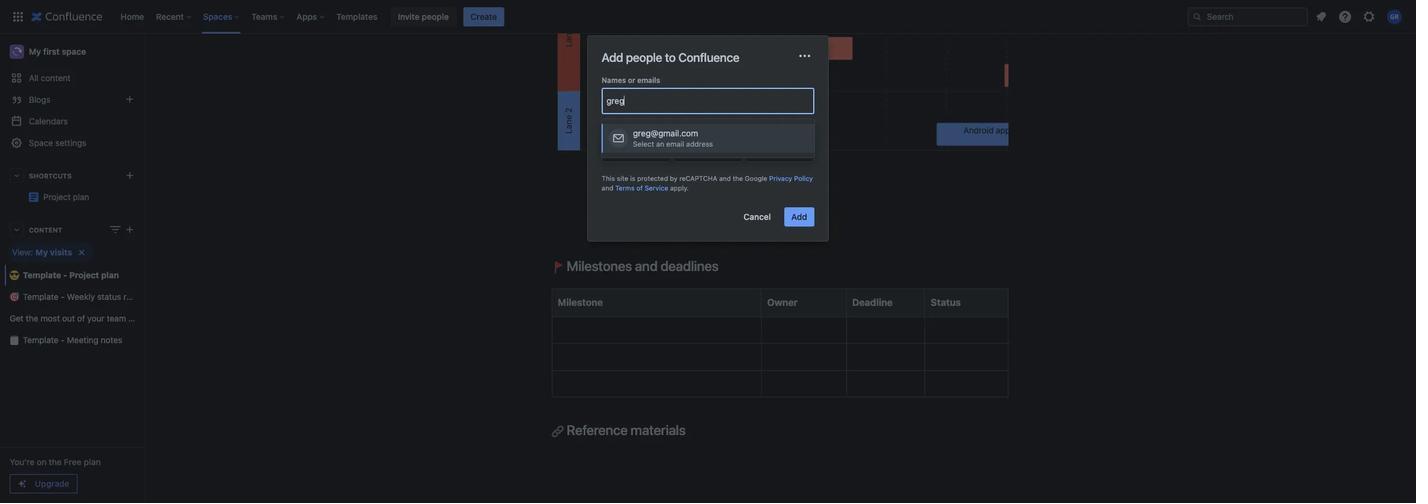 Task type: vqa. For each thing, say whether or not it's contained in the screenshot.
Add
yes



Task type: describe. For each thing, give the bounding box(es) containing it.
my first space link
[[5, 40, 139, 64]]

create
[[470, 11, 497, 21]]

- for project
[[63, 270, 67, 280]]

content button
[[5, 219, 139, 240]]

google inside button
[[629, 145, 658, 155]]

status
[[931, 297, 961, 308]]

get the most out of your team space link
[[5, 308, 152, 329]]

blogs link
[[5, 89, 139, 111]]

privacy policy link
[[769, 174, 813, 182]]

shortcuts
[[29, 172, 72, 179]]

settings
[[55, 138, 86, 148]]

home
[[121, 11, 144, 21]]

1 horizontal spatial and
[[635, 258, 658, 274]]

to
[[665, 50, 676, 64]]

2 vertical spatial the
[[49, 457, 62, 467]]

calendars
[[29, 116, 68, 126]]

reference
[[567, 422, 628, 438]]

milestones
[[567, 258, 632, 274]]

calendars link
[[5, 111, 139, 132]]

shortcuts button
[[5, 165, 139, 186]]

0 vertical spatial plan
[[101, 270, 119, 280]]

template - meeting notes
[[23, 335, 122, 345]]

view:
[[12, 247, 33, 257]]

2 horizontal spatial and
[[719, 174, 731, 182]]

1 vertical spatial and
[[602, 184, 613, 192]]

meeting
[[67, 335, 98, 345]]

templates link
[[333, 7, 381, 26]]

- for meeting
[[61, 335, 65, 345]]

site
[[617, 174, 628, 182]]

slack
[[704, 145, 726, 155]]

names or emails
[[602, 76, 660, 85]]

1 vertical spatial the
[[26, 313, 38, 323]]

status
[[97, 292, 121, 302]]

google button
[[602, 138, 671, 162]]

banner containing home
[[0, 0, 1416, 34]]

emails
[[637, 76, 660, 85]]

an
[[656, 139, 664, 148]]

you're on the free plan
[[10, 457, 101, 467]]

service
[[645, 184, 668, 192]]

:notepad_spiral: image
[[10, 335, 19, 345]]

free
[[64, 457, 82, 467]]

deadline
[[852, 297, 893, 308]]

all
[[29, 73, 39, 83]]

apps
[[297, 11, 317, 21]]

email
[[666, 139, 684, 148]]

add button
[[784, 207, 814, 226]]

template - meeting notes link
[[5, 329, 139, 351]]

template for template - weekly status report
[[23, 292, 58, 302]]

reference materials
[[564, 422, 686, 438]]

0 vertical spatial space
[[62, 46, 86, 56]]

on
[[37, 457, 47, 467]]

project
[[69, 270, 99, 280]]

deadlines
[[661, 258, 719, 274]]

milestones and deadlines
[[564, 258, 719, 274]]

google inside this site is protected by recaptcha and the google privacy policy and terms of service apply.
[[745, 174, 767, 182]]

- for weekly
[[61, 292, 65, 302]]

upgrade
[[35, 478, 69, 489]]

invite people button
[[391, 7, 456, 26]]

clear view image
[[74, 245, 89, 260]]

space settings
[[29, 138, 86, 148]]

this
[[602, 174, 615, 182]]

of inside this site is protected by recaptcha and the google privacy policy and terms of service apply.
[[636, 184, 643, 192]]

recaptcha
[[679, 174, 717, 182]]

home link
[[117, 7, 148, 26]]

is
[[630, 174, 635, 182]]

greg@gmail.com
[[633, 128, 698, 138]]

report
[[123, 292, 147, 302]]

people for invite
[[422, 11, 449, 21]]

settings icon image
[[1362, 9, 1376, 24]]

add for add people to confluence
[[602, 50, 623, 64]]

terms of service link
[[615, 184, 668, 192]]

1 vertical spatial plan
[[84, 457, 101, 467]]

notes
[[101, 335, 122, 345]]

content
[[41, 73, 71, 83]]

invite people
[[398, 11, 449, 21]]

of inside space element
[[77, 313, 85, 323]]

by
[[670, 174, 678, 182]]

microsoft button
[[745, 138, 814, 162]]

or add from
[[602, 124, 643, 133]]

:triangular_flag_on_post: image
[[552, 261, 564, 273]]

template - weekly status report link
[[5, 286, 147, 308]]

create a blog image
[[123, 92, 137, 106]]



Task type: locate. For each thing, give the bounding box(es) containing it.
this site is protected by recaptcha and the google privacy policy and terms of service apply.
[[602, 174, 813, 192]]

:link: image
[[552, 426, 564, 438]]

and
[[719, 174, 731, 182], [602, 184, 613, 192], [635, 258, 658, 274]]

1 vertical spatial template
[[23, 292, 58, 302]]

0 vertical spatial template
[[23, 270, 61, 280]]

your
[[87, 313, 104, 323]]

weekly
[[67, 292, 95, 302]]

and right recaptcha
[[719, 174, 731, 182]]

from
[[626, 124, 643, 133]]

invite
[[398, 11, 420, 21]]

:dart: image
[[10, 292, 19, 302]]

0 horizontal spatial and
[[602, 184, 613, 192]]

2 vertical spatial -
[[61, 335, 65, 345]]

add for add
[[791, 211, 807, 222]]

space
[[29, 138, 53, 148]]

0 vertical spatial of
[[636, 184, 643, 192]]

visits
[[50, 247, 72, 257]]

template down most
[[23, 335, 58, 345]]

apply.
[[670, 184, 689, 192]]

confluence
[[678, 50, 739, 64]]

space settings link
[[5, 132, 139, 154]]

:sunglasses: image
[[10, 270, 19, 280], [10, 270, 19, 280]]

people
[[422, 11, 449, 21], [626, 50, 662, 64]]

2 template from the top
[[23, 292, 58, 302]]

1 vertical spatial people
[[626, 50, 662, 64]]

apps button
[[293, 7, 329, 26]]

milestone
[[558, 297, 603, 308]]

add inside button
[[791, 211, 807, 222]]

1 vertical spatial -
[[61, 292, 65, 302]]

privacy
[[769, 174, 792, 182]]

Search field
[[1188, 7, 1308, 26]]

Names or emails text field
[[606, 95, 627, 107]]

all content link
[[5, 67, 139, 89]]

template down view: my visits
[[23, 270, 61, 280]]

0 vertical spatial people
[[422, 11, 449, 21]]

or
[[628, 76, 635, 85], [602, 124, 609, 133]]

:triangular_flag_on_post: image
[[552, 261, 564, 273]]

plan
[[101, 270, 119, 280], [84, 457, 101, 467]]

of
[[636, 184, 643, 192], [77, 313, 85, 323]]

upgrade button
[[10, 475, 77, 493]]

my
[[29, 46, 41, 56], [35, 247, 48, 257]]

premium image
[[17, 479, 27, 489]]

my first space
[[29, 46, 86, 56]]

0 vertical spatial google
[[629, 145, 658, 155]]

- left the weekly
[[61, 292, 65, 302]]

0 vertical spatial my
[[29, 46, 41, 56]]

add up "names"
[[602, 50, 623, 64]]

1 horizontal spatial or
[[628, 76, 635, 85]]

template - project plan
[[23, 270, 119, 280]]

people for add
[[626, 50, 662, 64]]

my left first on the left top
[[29, 46, 41, 56]]

people inside button
[[422, 11, 449, 21]]

0 horizontal spatial people
[[422, 11, 449, 21]]

you're
[[10, 457, 34, 467]]

google left the privacy
[[745, 174, 767, 182]]

space element
[[0, 34, 152, 503]]

create a page image
[[123, 222, 137, 237]]

cancel
[[744, 211, 771, 222]]

owner
[[767, 297, 798, 308]]

select an email address image
[[611, 131, 626, 146]]

template - project plan link
[[5, 264, 139, 286]]

people right invite
[[422, 11, 449, 21]]

slack button
[[673, 138, 743, 162]]

1 horizontal spatial people
[[626, 50, 662, 64]]

0 vertical spatial the
[[733, 174, 743, 182]]

0 vertical spatial add
[[602, 50, 623, 64]]

0 horizontal spatial of
[[77, 313, 85, 323]]

materials
[[631, 422, 686, 438]]

1 horizontal spatial space
[[128, 313, 152, 323]]

the right on
[[49, 457, 62, 467]]

template up most
[[23, 292, 58, 302]]

template - project plan image
[[29, 192, 38, 202]]

1 vertical spatial google
[[745, 174, 767, 182]]

0 vertical spatial or
[[628, 76, 635, 85]]

the right recaptcha
[[733, 174, 743, 182]]

add down policy
[[791, 211, 807, 222]]

3 template from the top
[[23, 335, 58, 345]]

1 vertical spatial my
[[35, 247, 48, 257]]

0 horizontal spatial google
[[629, 145, 658, 155]]

more image
[[798, 49, 812, 63]]

greg@gmail.com select an email address
[[633, 128, 713, 148]]

templates
[[336, 11, 377, 21]]

google down from
[[629, 145, 658, 155]]

select
[[633, 139, 654, 148]]

confluence image
[[31, 9, 102, 24], [31, 9, 102, 24]]

get the most out of your team space
[[10, 313, 152, 323]]

create link
[[463, 7, 504, 26]]

view: my visits
[[12, 247, 72, 257]]

banner
[[0, 0, 1416, 34]]

add people to confluence
[[602, 50, 739, 64]]

team
[[107, 313, 126, 323]]

plan up status
[[101, 270, 119, 280]]

the
[[733, 174, 743, 182], [26, 313, 38, 323], [49, 457, 62, 467]]

0 vertical spatial -
[[63, 270, 67, 280]]

cancel button
[[736, 207, 778, 226]]

template
[[23, 270, 61, 280], [23, 292, 58, 302], [23, 335, 58, 345]]

-
[[63, 270, 67, 280], [61, 292, 65, 302], [61, 335, 65, 345]]

1 horizontal spatial of
[[636, 184, 643, 192]]

1 horizontal spatial google
[[745, 174, 767, 182]]

all content
[[29, 73, 71, 83]]

of right out
[[77, 313, 85, 323]]

1 vertical spatial add
[[791, 211, 807, 222]]

out
[[62, 313, 75, 323]]

policy
[[794, 174, 813, 182]]

1 horizontal spatial the
[[49, 457, 62, 467]]

:notepad_spiral: image
[[10, 335, 19, 345]]

1 horizontal spatial plan
[[101, 270, 119, 280]]

the inside this site is protected by recaptcha and the google privacy policy and terms of service apply.
[[733, 174, 743, 182]]

1 horizontal spatial add
[[791, 211, 807, 222]]

spaces
[[203, 11, 232, 21]]

1 vertical spatial of
[[77, 313, 85, 323]]

blogs
[[29, 94, 51, 105]]

and down this
[[602, 184, 613, 192]]

spaces button
[[199, 7, 244, 26]]

1 vertical spatial or
[[602, 124, 609, 133]]

my inside my first space link
[[29, 46, 41, 56]]

the right get
[[26, 313, 38, 323]]

space
[[62, 46, 86, 56], [128, 313, 152, 323]]

terms
[[615, 184, 635, 192]]

get
[[10, 313, 23, 323]]

0 horizontal spatial plan
[[84, 457, 101, 467]]

add
[[611, 124, 624, 133]]

0 horizontal spatial space
[[62, 46, 86, 56]]

space right first on the left top
[[62, 46, 86, 56]]

0 horizontal spatial the
[[26, 313, 38, 323]]

most
[[41, 313, 60, 323]]

0 horizontal spatial add
[[602, 50, 623, 64]]

:link: image
[[552, 426, 564, 438]]

people up emails
[[626, 50, 662, 64]]

my right view:
[[35, 247, 48, 257]]

template - weekly status report
[[23, 292, 147, 302]]

protected
[[637, 174, 668, 182]]

template for template - meeting notes
[[23, 335, 58, 345]]

template for template - project plan
[[23, 270, 61, 280]]

names
[[602, 76, 626, 85]]

search image
[[1192, 12, 1202, 21]]

- left meeting
[[61, 335, 65, 345]]

plan right free
[[84, 457, 101, 467]]

global element
[[7, 0, 1185, 33]]

0 horizontal spatial or
[[602, 124, 609, 133]]

2 vertical spatial and
[[635, 258, 658, 274]]

1 vertical spatial space
[[128, 313, 152, 323]]

0 vertical spatial and
[[719, 174, 731, 182]]

address
[[686, 139, 713, 148]]

or left add
[[602, 124, 609, 133]]

space down report
[[128, 313, 152, 323]]

:dart: image
[[10, 292, 19, 302]]

2 horizontal spatial the
[[733, 174, 743, 182]]

- left project
[[63, 270, 67, 280]]

and left deadlines
[[635, 258, 658, 274]]

add
[[602, 50, 623, 64], [791, 211, 807, 222]]

or left emails
[[628, 76, 635, 85]]

microsoft
[[768, 145, 806, 155]]

2 vertical spatial template
[[23, 335, 58, 345]]

1 template from the top
[[23, 270, 61, 280]]

content
[[29, 226, 62, 234]]

of right the terms
[[636, 184, 643, 192]]



